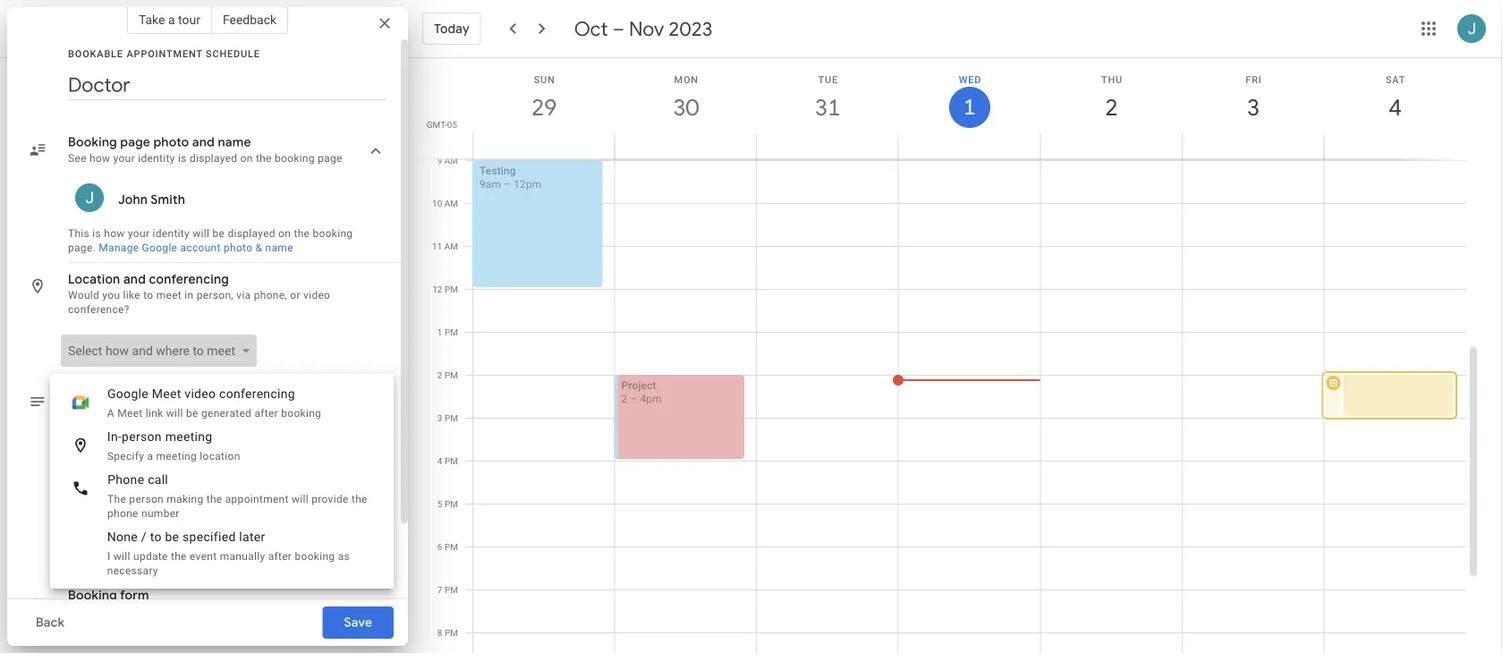 Task type: locate. For each thing, give the bounding box(es) containing it.
pm up 2 pm
[[445, 327, 458, 338]]

be inside the this is how your identity will be displayed on the booking page.
[[213, 227, 225, 240]]

the down add title text box
[[256, 152, 272, 165]]

booking form button
[[61, 583, 397, 622]]

0 vertical spatial be
[[213, 227, 225, 240]]

phone call
the person making the appointment will provide the phone number menu item
[[50, 467, 394, 524]]

the left event
[[171, 550, 187, 563]]

your up manage at the top of the page
[[128, 227, 150, 240]]

7 pm
[[437, 585, 458, 596]]

as
[[338, 550, 350, 563]]

booking inside booking form dropdown button
[[68, 587, 117, 604]]

meet
[[152, 386, 181, 401], [118, 407, 143, 420]]

video right or
[[303, 289, 330, 302]]

on down add title text box
[[240, 152, 253, 165]]

1 vertical spatial photo
[[224, 242, 253, 254]]

meeting up the call
[[156, 450, 197, 463]]

will inside none / to be specified later i will update the event manually after booking as necessary
[[113, 550, 130, 563]]

the right "provide" at left
[[352, 493, 367, 506]]

1 vertical spatial booking
[[68, 587, 117, 604]]

0 vertical spatial –
[[613, 16, 625, 41]]

identity up manage google account photo & name
[[153, 227, 190, 240]]

4 pm from the top
[[445, 413, 458, 424]]

pm right 6
[[445, 542, 458, 553]]

is up 'smith'
[[178, 152, 187, 165]]

2 horizontal spatial be
[[213, 227, 225, 240]]

displayed down add title text box
[[190, 152, 237, 165]]

manage
[[99, 242, 139, 254]]

and up like
[[123, 271, 146, 287]]

booking for booking page photo and name see how your identity is displayed on the booking page
[[68, 134, 117, 150]]

1 am from the top
[[445, 155, 458, 166]]

meet inside select how and where to meet dropdown button
[[207, 343, 235, 358]]

1 vertical spatial 1
[[437, 327, 443, 338]]

1 vertical spatial in
[[160, 418, 169, 431]]

page
[[120, 134, 150, 150], [318, 152, 342, 165], [111, 418, 136, 431]]

booking for specified
[[295, 550, 335, 563]]

google right manage at the top of the page
[[142, 242, 177, 254]]

1 vertical spatial page
[[318, 152, 342, 165]]

2 horizontal spatial –
[[630, 393, 638, 405]]

1 vertical spatial person
[[129, 493, 164, 506]]

and inside select how and where to meet dropdown button
[[132, 343, 153, 358]]

to inside none / to be specified later i will update the event manually after booking as necessary
[[150, 529, 162, 544]]

0 vertical spatial name
[[218, 134, 251, 150]]

your
[[113, 152, 135, 165], [128, 227, 150, 240], [193, 404, 214, 417], [356, 404, 378, 417]]

pm for 6 pm
[[445, 542, 458, 553]]

tour
[[178, 12, 200, 27]]

0 vertical spatial a
[[168, 12, 175, 27]]

conferencing up "person,"
[[149, 271, 229, 287]]

1 down wed
[[963, 93, 975, 121]]

emails.
[[239, 418, 276, 431]]

person up the underline icon
[[122, 429, 162, 444]]

identity
[[138, 152, 175, 165], [153, 227, 190, 240]]

booking up see
[[68, 134, 117, 150]]

4 inside "sat 4"
[[1388, 93, 1401, 122]]

testing 9am – 12pm
[[480, 165, 542, 191]]

0 horizontal spatial in
[[160, 418, 169, 431]]

am for 9 am
[[445, 155, 458, 166]]

booking inside description add a note that explains your service. this will appear on your booking page and in confirmation emails.
[[68, 418, 108, 431]]

photo left &
[[224, 242, 253, 254]]

3 down fri
[[1246, 93, 1259, 122]]

1 vertical spatial video
[[185, 386, 216, 401]]

6 pm from the top
[[445, 499, 458, 510]]

this up 'emails.'
[[259, 404, 281, 417]]

location
[[68, 271, 120, 287]]

generated
[[201, 407, 252, 420]]

on for name
[[240, 152, 253, 165]]

tue
[[818, 74, 839, 85]]

9 pm from the top
[[445, 628, 458, 638]]

10 am
[[432, 198, 458, 209]]

1 vertical spatial conferencing
[[219, 386, 295, 401]]

in inside location and conferencing would you like to meet in person, via phone, or video conference?
[[185, 289, 194, 302]]

person up number
[[129, 493, 164, 506]]

location
[[200, 450, 241, 463]]

how
[[89, 152, 110, 165], [104, 227, 125, 240], [106, 343, 129, 358]]

pm down 2 pm
[[445, 413, 458, 424]]

on inside booking page photo and name see how your identity is displayed on the booking page
[[240, 152, 253, 165]]

1 horizontal spatial be
[[186, 407, 199, 420]]

/
[[141, 529, 147, 544]]

2 horizontal spatial 2
[[1104, 93, 1117, 122]]

1 vertical spatial be
[[186, 407, 199, 420]]

0 horizontal spatial 3
[[437, 413, 443, 424]]

– down testing
[[504, 178, 511, 191]]

3 am from the top
[[445, 241, 458, 252]]

will right i at the left
[[113, 550, 130, 563]]

the for the
[[352, 493, 367, 506]]

1 vertical spatial identity
[[153, 227, 190, 240]]

thu
[[1102, 74, 1123, 85]]

numbered list image
[[187, 445, 205, 466]]

how right see
[[89, 152, 110, 165]]

a up the call
[[147, 450, 153, 463]]

2 booking from the top
[[68, 587, 117, 604]]

booking inside booking page photo and name see how your identity is displayed on the booking page
[[68, 134, 117, 150]]

2 inside project 2 – 4pm
[[622, 393, 628, 405]]

1 vertical spatial –
[[504, 178, 511, 191]]

meeting up the numbered list icon
[[165, 429, 213, 444]]

0 horizontal spatial 1
[[437, 327, 443, 338]]

2 vertical spatial be
[[165, 529, 179, 544]]

0 vertical spatial person
[[122, 429, 162, 444]]

after inside the google meet video conferencing a meet link will be generated after booking
[[255, 407, 278, 420]]

project 2 – 4pm
[[622, 379, 662, 405]]

provide
[[312, 493, 349, 506]]

will inside the this is how your identity will be displayed on the booking page.
[[193, 227, 210, 240]]

conferencing up service.
[[219, 386, 295, 401]]

0 horizontal spatial 2
[[437, 370, 443, 381]]

booking inside the google meet video conferencing a meet link will be generated after booking
[[281, 407, 322, 420]]

grid
[[415, 58, 1481, 653]]

booking inside none / to be specified later i will update the event manually after booking as necessary
[[295, 550, 335, 563]]

be inside the google meet video conferencing a meet link will be generated after booking
[[186, 407, 199, 420]]

3
[[1246, 93, 1259, 122], [437, 413, 443, 424]]

2 for 2 – 4pm
[[622, 393, 628, 405]]

description add a note that explains your service. this will appear on your booking page and in confirmation emails.
[[68, 386, 378, 431]]

1 horizontal spatial is
[[178, 152, 187, 165]]

this is how your identity will be displayed on the booking page.
[[68, 227, 353, 254]]

2 vertical spatial a
[[147, 450, 153, 463]]

2 for 2
[[1104, 93, 1117, 122]]

meeting
[[165, 429, 213, 444], [156, 450, 197, 463]]

meet right like
[[156, 289, 182, 302]]

1 vertical spatial 2
[[437, 370, 443, 381]]

phone
[[107, 507, 138, 520]]

booking inside booking page photo and name see how your identity is displayed on the booking page
[[275, 152, 315, 165]]

wed
[[959, 74, 982, 85]]

0 horizontal spatial video
[[185, 386, 216, 401]]

be inside none / to be specified later i will update the event manually after booking as necessary
[[165, 529, 179, 544]]

– for project 2 – 4pm
[[630, 393, 638, 405]]

2 down project
[[622, 393, 628, 405]]

gmt-05
[[427, 119, 457, 130]]

your inside the this is how your identity will be displayed on the booking page.
[[128, 227, 150, 240]]

video up confirmation
[[185, 386, 216, 401]]

after right manually
[[268, 550, 292, 563]]

0 vertical spatial meet
[[152, 386, 181, 401]]

pm for 8 pm
[[445, 628, 458, 638]]

1 vertical spatial 3
[[437, 413, 443, 424]]

1 horizontal spatial 3
[[1246, 93, 1259, 122]]

and
[[192, 134, 215, 150], [123, 271, 146, 287], [132, 343, 153, 358], [139, 418, 157, 431]]

1 pm
[[437, 327, 458, 338]]

pm right the 12
[[445, 284, 458, 295]]

0 vertical spatial displayed
[[190, 152, 237, 165]]

1 column header
[[898, 58, 1041, 159]]

2 pm
[[437, 370, 458, 381]]

0 vertical spatial 2
[[1104, 93, 1117, 122]]

2 horizontal spatial a
[[168, 12, 175, 27]]

0 vertical spatial conferencing
[[149, 271, 229, 287]]

2 horizontal spatial on
[[341, 404, 354, 417]]

2 down thu
[[1104, 93, 1117, 122]]

the inside the this is how your identity will be displayed on the booking page.
[[294, 227, 310, 240]]

– inside project 2 – 4pm
[[630, 393, 638, 405]]

name down add title text box
[[218, 134, 251, 150]]

making
[[167, 493, 203, 506]]

0 horizontal spatial on
[[240, 152, 253, 165]]

0 vertical spatial google
[[142, 242, 177, 254]]

0 vertical spatial 4
[[1388, 93, 1401, 122]]

meet right where
[[207, 343, 235, 358]]

video
[[303, 289, 330, 302], [185, 386, 216, 401]]

how up manage at the top of the page
[[104, 227, 125, 240]]

pm for 4 pm
[[445, 456, 458, 467]]

1 vertical spatial name
[[265, 242, 293, 254]]

and left where
[[132, 343, 153, 358]]

4 down "sat" in the right of the page
[[1388, 93, 1401, 122]]

that
[[125, 404, 145, 417]]

0 vertical spatial on
[[240, 152, 253, 165]]

0 vertical spatial booking
[[68, 134, 117, 150]]

5 pm
[[437, 499, 458, 510]]

am right 10 on the left of page
[[445, 198, 458, 209]]

0 horizontal spatial is
[[92, 227, 101, 240]]

5
[[437, 499, 443, 510]]

1
[[963, 93, 975, 121], [437, 327, 443, 338]]

1 vertical spatial after
[[268, 550, 292, 563]]

will for meet
[[166, 407, 183, 420]]

2 vertical spatial to
[[150, 529, 162, 544]]

google meet video conferencing
a meet link will be generated after booking menu item
[[50, 381, 394, 424]]

4pm
[[640, 393, 662, 405]]

displayed inside the this is how your identity will be displayed on the booking page.
[[228, 227, 275, 240]]

person inside "phone call the person making the appointment will provide the phone number"
[[129, 493, 164, 506]]

0 vertical spatial identity
[[138, 152, 175, 165]]

– for testing 9am – 12pm
[[504, 178, 511, 191]]

–
[[613, 16, 625, 41], [504, 178, 511, 191], [630, 393, 638, 405]]

1 horizontal spatial a
[[147, 450, 153, 463]]

1 horizontal spatial meet
[[207, 343, 235, 358]]

0 vertical spatial to
[[143, 289, 153, 302]]

bulleted list image
[[219, 445, 237, 466]]

to right where
[[193, 343, 204, 358]]

in-person meeting
specify a meeting location menu item
[[50, 424, 394, 467]]

– right oct in the left top of the page
[[613, 16, 625, 41]]

to inside dropdown button
[[193, 343, 204, 358]]

2 vertical spatial page
[[111, 418, 136, 431]]

after
[[255, 407, 278, 420], [268, 550, 292, 563]]

google up that
[[107, 386, 149, 401]]

on inside description add a note that explains your service. this will appear on your booking page and in confirmation emails.
[[341, 404, 354, 417]]

0 horizontal spatial 4
[[437, 456, 443, 467]]

pm down 1 pm
[[445, 370, 458, 381]]

– inside the testing 9am – 12pm
[[504, 178, 511, 191]]

29
[[530, 93, 556, 122]]

0 vertical spatial am
[[445, 155, 458, 166]]

3 column header
[[1182, 58, 1325, 159]]

google inside the google meet video conferencing a meet link will be generated after booking
[[107, 386, 149, 401]]

0 horizontal spatial –
[[504, 178, 511, 191]]

will right link
[[166, 407, 183, 420]]

1 vertical spatial 4
[[437, 456, 443, 467]]

0 vertical spatial 3
[[1246, 93, 1259, 122]]

pm down '3 pm'
[[445, 456, 458, 467]]

booking left "form"
[[68, 587, 117, 604]]

0 vertical spatial how
[[89, 152, 110, 165]]

1 horizontal spatial video
[[303, 289, 330, 302]]

this up page.
[[68, 227, 90, 240]]

am right 11
[[445, 241, 458, 252]]

1 horizontal spatial in
[[185, 289, 194, 302]]

to right like
[[143, 289, 153, 302]]

saturday, november 4 element
[[1375, 87, 1416, 128]]

8
[[437, 628, 443, 638]]

1 horizontal spatial –
[[613, 16, 625, 41]]

will left appear
[[283, 404, 300, 417]]

meet
[[156, 289, 182, 302], [207, 343, 235, 358]]

the for will
[[294, 227, 310, 240]]

in left "person,"
[[185, 289, 194, 302]]

like
[[123, 289, 140, 302]]

will inside the google meet video conferencing a meet link will be generated after booking
[[166, 407, 183, 420]]

after right generated in the left bottom of the page
[[255, 407, 278, 420]]

will inside description add a note that explains your service. this will appear on your booking page and in confirmation emails.
[[283, 404, 300, 417]]

select
[[68, 343, 102, 358]]

displayed inside booking page photo and name see how your identity is displayed on the booking page
[[190, 152, 237, 165]]

0 vertical spatial is
[[178, 152, 187, 165]]

and down that
[[139, 418, 157, 431]]

select how and where to meet
[[68, 343, 235, 358]]

1 vertical spatial this
[[259, 404, 281, 417]]

will inside "phone call the person making the appointment will provide the phone number"
[[292, 493, 309, 506]]

0 vertical spatial in
[[185, 289, 194, 302]]

1 horizontal spatial name
[[265, 242, 293, 254]]

link
[[146, 407, 164, 420]]

0 horizontal spatial name
[[218, 134, 251, 150]]

photo up 'smith'
[[154, 134, 189, 150]]

take a tour button
[[127, 5, 212, 34]]

0 vertical spatial page
[[120, 134, 150, 150]]

a right the add
[[91, 404, 97, 417]]

1 vertical spatial to
[[193, 343, 204, 358]]

grid containing 29
[[415, 58, 1481, 653]]

4 up 5
[[437, 456, 443, 467]]

your up confirmation
[[193, 404, 214, 417]]

will left "provide" at left
[[292, 493, 309, 506]]

1 vertical spatial displayed
[[228, 227, 275, 240]]

0 vertical spatial 1
[[963, 93, 975, 121]]

and inside location and conferencing would you like to meet in person, via phone, or video conference?
[[123, 271, 146, 287]]

identity inside the this is how your identity will be displayed on the booking page.
[[153, 227, 190, 240]]

page inside description add a note that explains your service. this will appear on your booking page and in confirmation emails.
[[111, 418, 136, 431]]

2 am from the top
[[445, 198, 458, 209]]

photo inside booking page photo and name see how your identity is displayed on the booking page
[[154, 134, 189, 150]]

to right / on the left bottom of page
[[150, 529, 162, 544]]

5 pm from the top
[[445, 456, 458, 467]]

1 vertical spatial meet
[[118, 407, 143, 420]]

2 pm from the top
[[445, 327, 458, 338]]

0 horizontal spatial photo
[[154, 134, 189, 150]]

1 vertical spatial is
[[92, 227, 101, 240]]

schedule
[[206, 48, 260, 59]]

booking
[[68, 134, 117, 150], [68, 587, 117, 604]]

1 horizontal spatial 2
[[622, 393, 628, 405]]

1 horizontal spatial this
[[259, 404, 281, 417]]

update
[[133, 550, 168, 563]]

is up page.
[[92, 227, 101, 240]]

7 pm from the top
[[445, 542, 458, 553]]

thursday, november 2 element
[[1091, 87, 1133, 128]]

2 inside thu 2
[[1104, 93, 1117, 122]]

a inside in-person meeting specify a meeting location
[[147, 450, 153, 463]]

31 column header
[[756, 58, 899, 159]]

am right 9
[[445, 155, 458, 166]]

tue 31
[[814, 74, 840, 122]]

booking for that
[[68, 418, 108, 431]]

in-person meeting specify a meeting location
[[107, 429, 241, 463]]

1 vertical spatial meet
[[207, 343, 235, 358]]

1 vertical spatial how
[[104, 227, 125, 240]]

1 down the 12
[[437, 327, 443, 338]]

2 vertical spatial 2
[[622, 393, 628, 405]]

11
[[432, 241, 442, 252]]

2 vertical spatial on
[[341, 404, 354, 417]]

meet right a
[[118, 407, 143, 420]]

4 pm
[[437, 456, 458, 467]]

8 pm from the top
[[445, 585, 458, 596]]

0 vertical spatial meet
[[156, 289, 182, 302]]

0 horizontal spatial meet
[[118, 407, 143, 420]]

google
[[142, 242, 177, 254], [107, 386, 149, 401]]

will up account
[[193, 227, 210, 240]]

number
[[141, 507, 180, 520]]

service.
[[217, 404, 256, 417]]

pm right 8
[[445, 628, 458, 638]]

and inside booking page photo and name see how your identity is displayed on the booking page
[[192, 134, 215, 150]]

page for description
[[111, 418, 136, 431]]

bookable
[[68, 48, 123, 59]]

2 vertical spatial am
[[445, 241, 458, 252]]

pm right "7"
[[445, 585, 458, 596]]

on up or
[[278, 227, 291, 240]]

your up the john
[[113, 152, 135, 165]]

in down explains
[[160, 418, 169, 431]]

photo
[[154, 134, 189, 150], [224, 242, 253, 254]]

2 down 1 pm
[[437, 370, 443, 381]]

1 vertical spatial am
[[445, 198, 458, 209]]

1 vertical spatial google
[[107, 386, 149, 401]]

video inside location and conferencing would you like to meet in person, via phone, or video conference?
[[303, 289, 330, 302]]

0 horizontal spatial a
[[91, 404, 97, 417]]

pm for 12 pm
[[445, 284, 458, 295]]

project
[[622, 379, 656, 392]]

how inside dropdown button
[[106, 343, 129, 358]]

on inside the this is how your identity will be displayed on the booking page.
[[278, 227, 291, 240]]

gmt-
[[427, 119, 447, 130]]

identity up john smith
[[138, 152, 175, 165]]

1 vertical spatial on
[[278, 227, 291, 240]]

1 pm from the top
[[445, 284, 458, 295]]

0 vertical spatial photo
[[154, 134, 189, 150]]

sun 29
[[530, 74, 556, 122]]

the inside none / to be specified later i will update the event manually after booking as necessary
[[171, 550, 187, 563]]

underline image
[[147, 445, 165, 466]]

am for 10 am
[[445, 198, 458, 209]]

how right select
[[106, 343, 129, 358]]

3 down 2 pm
[[437, 413, 443, 424]]

0 vertical spatial this
[[68, 227, 90, 240]]

1 vertical spatial a
[[91, 404, 97, 417]]

1 horizontal spatial 4
[[1388, 93, 1401, 122]]

2 vertical spatial –
[[630, 393, 638, 405]]

pm for 2 pm
[[445, 370, 458, 381]]

12pm
[[514, 178, 542, 191]]

description
[[68, 386, 138, 402]]

displayed up &
[[228, 227, 275, 240]]

name right &
[[265, 242, 293, 254]]

event
[[190, 550, 217, 563]]

a left tour
[[168, 12, 175, 27]]

1 horizontal spatial on
[[278, 227, 291, 240]]

the up or
[[294, 227, 310, 240]]

0 vertical spatial video
[[303, 289, 330, 302]]

the right making
[[206, 493, 222, 506]]

pm right 5
[[445, 499, 458, 510]]

on right appear
[[341, 404, 354, 417]]

0 vertical spatial after
[[255, 407, 278, 420]]

3 pm from the top
[[445, 370, 458, 381]]

– down project
[[630, 393, 638, 405]]

meet up explains
[[152, 386, 181, 401]]

the
[[256, 152, 272, 165], [294, 227, 310, 240], [206, 493, 222, 506], [352, 493, 367, 506], [171, 550, 187, 563]]

0 horizontal spatial meet
[[156, 289, 182, 302]]

0 horizontal spatial be
[[165, 529, 179, 544]]

and down add title text box
[[192, 134, 215, 150]]

am
[[445, 155, 458, 166], [445, 198, 458, 209], [445, 241, 458, 252]]

1 booking from the top
[[68, 134, 117, 150]]

1 horizontal spatial 1
[[963, 93, 975, 121]]



Task type: vqa. For each thing, say whether or not it's contained in the screenshot.
9 on the top left of page
yes



Task type: describe. For each thing, give the bounding box(es) containing it.
name inside booking page photo and name see how your identity is displayed on the booking page
[[218, 134, 251, 150]]

1 inside 'wed 1'
[[963, 93, 975, 121]]

add
[[68, 404, 88, 417]]

form
[[120, 587, 149, 604]]

0 vertical spatial meeting
[[165, 429, 213, 444]]

3 inside fri 3
[[1246, 93, 1259, 122]]

bold image
[[82, 445, 100, 466]]

your right appear
[[356, 404, 378, 417]]

how inside booking page photo and name see how your identity is displayed on the booking page
[[89, 152, 110, 165]]

12
[[432, 284, 443, 295]]

you
[[102, 289, 120, 302]]

this inside description add a note that explains your service. this will appear on your booking page and in confirmation emails.
[[259, 404, 281, 417]]

italic image
[[115, 445, 132, 466]]

7
[[437, 585, 443, 596]]

31
[[814, 93, 840, 122]]

1 vertical spatial meeting
[[156, 450, 197, 463]]

select how and where to meet button
[[61, 335, 257, 367]]

booking inside the this is how your identity will be displayed on the booking page.
[[313, 227, 353, 240]]

how inside the this is how your identity will be displayed on the booking page.
[[104, 227, 125, 240]]

30 column header
[[614, 58, 757, 159]]

booking for booking form
[[68, 587, 117, 604]]

none
[[107, 529, 138, 544]]

take
[[139, 12, 165, 27]]

friday, november 3 element
[[1233, 87, 1274, 128]]

is inside booking page photo and name see how your identity is displayed on the booking page
[[178, 152, 187, 165]]

tuesday, october 31 element
[[808, 87, 849, 128]]

a
[[107, 407, 115, 420]]

in inside description add a note that explains your service. this will appear on your booking page and in confirmation emails.
[[160, 418, 169, 431]]

formatting options toolbar
[[68, 439, 390, 477]]

6
[[437, 542, 443, 553]]

mon
[[674, 74, 699, 85]]

sun
[[534, 74, 555, 85]]

1 horizontal spatial meet
[[152, 386, 181, 401]]

i
[[107, 550, 111, 563]]

bookable appointment schedule
[[68, 48, 260, 59]]

video inside the google meet video conferencing a meet link will be generated after booking
[[185, 386, 216, 401]]

in-
[[107, 429, 122, 444]]

wed 1
[[959, 74, 982, 121]]

person inside in-person meeting specify a meeting location
[[122, 429, 162, 444]]

29 column header
[[472, 58, 615, 159]]

the for later
[[171, 550, 187, 563]]

specified
[[183, 529, 236, 544]]

the
[[107, 493, 126, 506]]

john smith
[[118, 192, 185, 208]]

take a tour
[[139, 12, 200, 27]]

this inside the this is how your identity will be displayed on the booking page.
[[68, 227, 90, 240]]

will for /
[[113, 550, 130, 563]]

booking for name
[[275, 152, 315, 165]]

note
[[100, 404, 122, 417]]

oct
[[574, 16, 608, 41]]

account
[[180, 242, 221, 254]]

call
[[148, 472, 168, 487]]

oct – nov 2023
[[574, 16, 713, 41]]

fri 3
[[1246, 74, 1262, 122]]

wednesday, november 1, today element
[[949, 87, 991, 128]]

meet inside location and conferencing would you like to meet in person, via phone, or video conference?
[[156, 289, 182, 302]]

Description text field
[[75, 475, 383, 564]]

will for call
[[292, 493, 309, 506]]

monday, october 30 element
[[666, 87, 707, 128]]

where
[[156, 343, 190, 358]]

pm for 7 pm
[[445, 585, 458, 596]]

pm for 1 pm
[[445, 327, 458, 338]]

11 am
[[432, 241, 458, 252]]

specify
[[107, 450, 144, 463]]

a inside button
[[168, 12, 175, 27]]

pm for 5 pm
[[445, 499, 458, 510]]

via
[[236, 289, 251, 302]]

2023
[[669, 16, 713, 41]]

to inside location and conferencing would you like to meet in person, via phone, or video conference?
[[143, 289, 153, 302]]

after inside none / to be specified later i will update the event manually after booking as necessary
[[268, 550, 292, 563]]

location and conferencing would you like to meet in person, via phone, or video conference?
[[68, 271, 330, 316]]

feedback button
[[212, 5, 288, 34]]

appear
[[303, 404, 338, 417]]

conference?
[[68, 303, 129, 316]]

feedback
[[223, 12, 277, 27]]

person,
[[197, 289, 234, 302]]

identity inside booking page photo and name see how your identity is displayed on the booking page
[[138, 152, 175, 165]]

appointment
[[127, 48, 203, 59]]

page for booking
[[318, 152, 342, 165]]

&
[[256, 242, 263, 254]]

the inside booking page photo and name see how your identity is displayed on the booking page
[[256, 152, 272, 165]]

on for that
[[341, 404, 354, 417]]

page.
[[68, 242, 96, 254]]

phone
[[107, 472, 144, 487]]

1 horizontal spatial photo
[[224, 242, 253, 254]]

your inside booking page photo and name see how your identity is displayed on the booking page
[[113, 152, 135, 165]]

4 column header
[[1324, 58, 1467, 159]]

sunday, october 29 element
[[524, 87, 565, 128]]

8 pm
[[437, 628, 458, 638]]

necessary
[[107, 565, 158, 577]]

sat
[[1386, 74, 1406, 85]]

a inside description add a note that explains your service. this will appear on your booking page and in confirmation emails.
[[91, 404, 97, 417]]

12 pm
[[432, 284, 458, 295]]

back button
[[21, 601, 79, 644]]

05
[[447, 119, 457, 130]]

pm for 3 pm
[[445, 413, 458, 424]]

appointment
[[225, 493, 289, 506]]

would
[[68, 289, 99, 302]]

Add title text field
[[68, 72, 387, 98]]

today
[[434, 21, 470, 37]]

sat 4
[[1386, 74, 1406, 122]]

manually
[[220, 550, 265, 563]]

am for 11 am
[[445, 241, 458, 252]]

see
[[68, 152, 87, 165]]

phone call the person making the appointment will provide the phone number
[[107, 472, 367, 520]]

manage google account photo & name
[[99, 242, 293, 254]]

testing
[[480, 165, 516, 177]]

2 column header
[[1040, 58, 1183, 159]]

3 pm
[[437, 413, 458, 424]]

booking page photo and name see how your identity is displayed on the booking page
[[68, 134, 342, 165]]

thu 2
[[1102, 74, 1123, 122]]

is inside the this is how your identity will be displayed on the booking page.
[[92, 227, 101, 240]]

back
[[36, 615, 65, 631]]

9
[[437, 155, 442, 166]]

conferencing inside location and conferencing would you like to meet in person, via phone, or video conference?
[[149, 271, 229, 287]]

30
[[672, 93, 698, 122]]

phone,
[[254, 289, 287, 302]]

conferencing inside the google meet video conferencing a meet link will be generated after booking
[[219, 386, 295, 401]]

fri
[[1246, 74, 1262, 85]]

and inside description add a note that explains your service. this will appear on your booking page and in confirmation emails.
[[139, 418, 157, 431]]

9am
[[480, 178, 501, 191]]

google meet video conferencing a meet link will be generated after booking
[[107, 386, 322, 420]]



